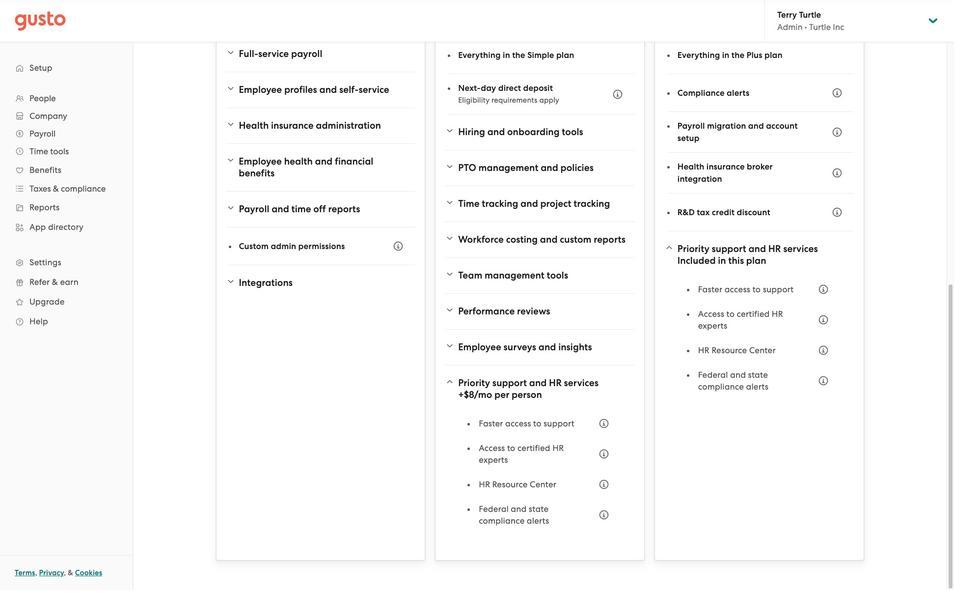 Task type: locate. For each thing, give the bounding box(es) containing it.
support up this
[[712, 243, 747, 254]]

tools up 'policies'
[[562, 126, 584, 138]]

0 horizontal spatial certified
[[518, 443, 551, 453]]

full-service payroll button
[[226, 42, 415, 66]]

experts
[[699, 321, 728, 331], [479, 455, 508, 465]]

, left privacy link in the left of the page
[[35, 568, 37, 577]]

2 horizontal spatial list
[[688, 279, 834, 400]]

tax
[[697, 207, 710, 217]]

0 vertical spatial access
[[699, 309, 725, 319]]

tracking right 'project'
[[574, 198, 610, 209]]

terry
[[778, 10, 797, 20]]

reports for workforce costing and custom reports
[[594, 234, 626, 245]]

0 vertical spatial alerts
[[727, 88, 750, 98]]

access to certified hr experts for this
[[699, 309, 784, 331]]

1 vertical spatial time
[[458, 198, 480, 209]]

1 the from the left
[[512, 50, 526, 60]]

2 vertical spatial alerts
[[527, 516, 549, 526]]

employee up benefits
[[239, 156, 282, 167]]

insurance
[[271, 120, 314, 131], [707, 162, 745, 172]]

management for team
[[485, 270, 545, 281]]

0 vertical spatial federal
[[699, 370, 728, 380]]

tools down payroll dropdown button at the top left of page
[[50, 146, 69, 156]]

taxes & compliance button
[[10, 180, 123, 197]]

health up integration
[[678, 162, 705, 172]]

time for time tracking and project tracking
[[458, 198, 480, 209]]

alerts for priority support and hr services included in this plan
[[747, 382, 769, 392]]

time up the benefits
[[29, 146, 48, 156]]

hiring
[[458, 126, 485, 138]]

management down 'costing' at the top of the page
[[485, 270, 545, 281]]

benefits
[[239, 168, 275, 179]]

1 vertical spatial compliance
[[699, 382, 744, 392]]

health insurance broker integration
[[678, 162, 773, 184]]

1 vertical spatial faster
[[479, 419, 503, 428]]

plan right this
[[747, 255, 767, 266]]

support down "priority support and hr services included in this plan"
[[763, 284, 794, 294]]

center for +$8/mo per person
[[530, 480, 557, 489]]

1 vertical spatial access
[[506, 419, 531, 428]]

&
[[53, 184, 59, 194], [52, 277, 58, 287], [68, 568, 73, 577]]

1 vertical spatial resource
[[493, 480, 528, 489]]

the left plus
[[732, 50, 745, 60]]

1 vertical spatial reports
[[594, 234, 626, 245]]

resource
[[712, 345, 747, 355], [493, 480, 528, 489]]

1 horizontal spatial hr resource center
[[699, 345, 776, 355]]

federal for included
[[699, 370, 728, 380]]

plan right plus
[[765, 50, 783, 60]]

0 vertical spatial time
[[29, 146, 48, 156]]

service up administration
[[359, 84, 389, 95]]

terms
[[15, 568, 35, 577]]

+$8/mo
[[458, 389, 492, 400]]

0 horizontal spatial reports
[[328, 203, 360, 215]]

support inside priority support and hr services +$8/mo per person
[[493, 377, 527, 389]]

list
[[0, 89, 133, 331], [688, 279, 834, 400], [468, 413, 615, 535]]

service inside full-service payroll dropdown button
[[258, 48, 289, 59]]

benefits link
[[10, 161, 123, 179]]

services inside "priority support and hr services included in this plan"
[[784, 243, 818, 254]]

certified
[[737, 309, 770, 319], [518, 443, 551, 453]]

0 horizontal spatial access
[[479, 443, 505, 453]]

0 vertical spatial federal and state compliance alerts
[[699, 370, 769, 392]]

setup
[[678, 133, 700, 143]]

health inside dropdown button
[[239, 120, 269, 131]]

faster access to support down person
[[479, 419, 575, 428]]

hr
[[769, 243, 781, 254], [772, 309, 784, 319], [699, 345, 710, 355], [549, 377, 562, 389], [553, 443, 564, 453], [479, 480, 490, 489]]

and inside payroll migration and account setup
[[749, 121, 764, 131]]

permissions
[[298, 241, 345, 251]]

time inside dropdown button
[[458, 198, 480, 209]]

1 horizontal spatial federal and state compliance alerts
[[699, 370, 769, 392]]

discount
[[737, 207, 771, 217]]

access down this
[[725, 284, 751, 294]]

time down 'pto'
[[458, 198, 480, 209]]

payroll for payroll
[[29, 129, 56, 139]]

0 vertical spatial access to certified hr experts
[[699, 309, 784, 331]]

plan
[[557, 50, 575, 60], [765, 50, 783, 60], [747, 255, 767, 266]]

time inside "dropdown button"
[[29, 146, 48, 156]]

management down hiring and onboarding tools at the top of page
[[479, 162, 539, 173]]

reports
[[328, 203, 360, 215], [594, 234, 626, 245]]

and inside employee health and financial benefits
[[315, 156, 333, 167]]

0 horizontal spatial service
[[258, 48, 289, 59]]

privacy
[[39, 568, 64, 577]]

0 horizontal spatial insurance
[[271, 120, 314, 131]]

0 vertical spatial faster
[[699, 284, 723, 294]]

1 vertical spatial priority
[[458, 377, 490, 389]]

faster down included
[[699, 284, 723, 294]]

employee for employee health and financial benefits
[[239, 156, 282, 167]]

1 vertical spatial access to certified hr experts
[[479, 443, 564, 465]]

turtle right •
[[810, 22, 831, 32]]

list for priority support and hr services included in this plan
[[688, 279, 834, 400]]

0 horizontal spatial payroll
[[29, 129, 56, 139]]

employee profiles and self-service
[[239, 84, 389, 95]]

federal and state compliance alerts for this
[[699, 370, 769, 392]]

0 vertical spatial experts
[[699, 321, 728, 331]]

everything up compliance
[[678, 50, 720, 60]]

health insurance administration button
[[226, 114, 415, 138]]

faster access to support for this
[[699, 284, 794, 294]]

1 vertical spatial service
[[359, 84, 389, 95]]

insurance up integration
[[707, 162, 745, 172]]

insurance for administration
[[271, 120, 314, 131]]

in left this
[[718, 255, 726, 266]]

1 horizontal spatial access
[[699, 309, 725, 319]]

priority up +$8/mo
[[458, 377, 490, 389]]

the left simple
[[512, 50, 526, 60]]

in for plus
[[723, 50, 730, 60]]

0 horizontal spatial time
[[29, 146, 48, 156]]

payroll down benefits
[[239, 203, 269, 215]]

1 vertical spatial faster access to support
[[479, 419, 575, 428]]

faster for +$8/mo
[[479, 419, 503, 428]]

priority up included
[[678, 243, 710, 254]]

compliance
[[61, 184, 106, 194], [699, 382, 744, 392], [479, 516, 525, 526]]

service left payroll
[[258, 48, 289, 59]]

& right taxes
[[53, 184, 59, 194]]

list for priority support and hr services +$8/mo per person
[[468, 413, 615, 535]]

0 vertical spatial resource
[[712, 345, 747, 355]]

1 vertical spatial alerts
[[747, 382, 769, 392]]

2 the from the left
[[732, 50, 745, 60]]

1 horizontal spatial state
[[748, 370, 768, 380]]

0 horizontal spatial access
[[506, 419, 531, 428]]

2 vertical spatial employee
[[458, 341, 502, 353]]

0 vertical spatial employee
[[239, 84, 282, 95]]

1 vertical spatial &
[[52, 277, 58, 287]]

and for pto management and policies
[[541, 162, 559, 173]]

center
[[750, 345, 776, 355], [530, 480, 557, 489]]

reviews
[[517, 306, 551, 317]]

state for included in this plan
[[748, 370, 768, 380]]

0 vertical spatial insurance
[[271, 120, 314, 131]]

tools
[[562, 126, 584, 138], [50, 146, 69, 156], [547, 270, 569, 281]]

2 everything from the left
[[678, 50, 720, 60]]

turtle
[[799, 10, 822, 20], [810, 22, 831, 32]]

tools inside team management tools dropdown button
[[547, 270, 569, 281]]

payroll down company
[[29, 129, 56, 139]]

1 vertical spatial experts
[[479, 455, 508, 465]]

1 everything from the left
[[458, 50, 501, 60]]

included
[[678, 255, 716, 266]]

federal for +$8/mo
[[479, 504, 509, 514]]

1 vertical spatial employee
[[239, 156, 282, 167]]

directory
[[48, 222, 84, 232]]

services inside priority support and hr services +$8/mo per person
[[564, 377, 599, 389]]

priority
[[678, 243, 710, 254], [458, 377, 490, 389]]

in inside "priority support and hr services included in this plan"
[[718, 255, 726, 266]]

turtle up •
[[799, 10, 822, 20]]

0 vertical spatial tools
[[562, 126, 584, 138]]

0 vertical spatial services
[[784, 243, 818, 254]]

1 horizontal spatial service
[[359, 84, 389, 95]]

0 horizontal spatial health
[[239, 120, 269, 131]]

payroll inside payroll migration and account setup
[[678, 121, 705, 131]]

& left earn
[[52, 277, 58, 287]]

integrations
[[239, 277, 293, 288]]

1 horizontal spatial payroll
[[239, 203, 269, 215]]

0 horizontal spatial federal
[[479, 504, 509, 514]]

0 horizontal spatial hr resource center
[[479, 480, 557, 489]]

1 horizontal spatial tracking
[[574, 198, 610, 209]]

tools down workforce costing and custom reports
[[547, 270, 569, 281]]

plan inside "priority support and hr services included in this plan"
[[747, 255, 767, 266]]

1 vertical spatial management
[[485, 270, 545, 281]]

1 horizontal spatial everything
[[678, 50, 720, 60]]

insights
[[559, 341, 592, 353]]

employee health and financial benefits button
[[226, 150, 415, 185]]

1 horizontal spatial list
[[468, 413, 615, 535]]

plan for everything in the plus plan
[[765, 50, 783, 60]]

payroll for payroll migration and account setup
[[678, 121, 705, 131]]

& left cookies button
[[68, 568, 73, 577]]

0 vertical spatial certified
[[737, 309, 770, 319]]

team
[[458, 270, 483, 281]]

1 horizontal spatial insurance
[[707, 162, 745, 172]]

plan right simple
[[557, 50, 575, 60]]

reports right the off on the top left
[[328, 203, 360, 215]]

payroll inside gusto navigation element
[[29, 129, 56, 139]]

federal
[[699, 370, 728, 380], [479, 504, 509, 514]]

0 vertical spatial state
[[748, 370, 768, 380]]

center for included in this plan
[[750, 345, 776, 355]]

1 vertical spatial center
[[530, 480, 557, 489]]

cookies
[[75, 568, 102, 577]]

and for time tracking and project tracking
[[521, 198, 538, 209]]

, left cookies button
[[64, 568, 66, 577]]

0 horizontal spatial state
[[529, 504, 549, 514]]

0 horizontal spatial tracking
[[482, 198, 519, 209]]

compliance for priority support and hr services +$8/mo per person
[[479, 516, 525, 526]]

employee down performance
[[458, 341, 502, 353]]

time
[[292, 203, 311, 215]]

insurance inside dropdown button
[[271, 120, 314, 131]]

app
[[29, 222, 46, 232]]

1 horizontal spatial resource
[[712, 345, 747, 355]]

support
[[712, 243, 747, 254], [763, 284, 794, 294], [493, 377, 527, 389], [544, 419, 575, 428]]

access for person
[[506, 419, 531, 428]]

in up the direct
[[503, 50, 510, 60]]

health inside health insurance broker integration
[[678, 162, 705, 172]]

r&d tax credit discount
[[678, 207, 771, 217]]

faster access to support down this
[[699, 284, 794, 294]]

in left plus
[[723, 50, 730, 60]]

experts for +$8/mo
[[479, 455, 508, 465]]

integration
[[678, 174, 723, 184]]

admin
[[778, 22, 803, 32]]

everything up "day"
[[458, 50, 501, 60]]

priority inside "priority support and hr services included in this plan"
[[678, 243, 710, 254]]

access down person
[[506, 419, 531, 428]]

resource for this
[[712, 345, 747, 355]]

0 vertical spatial reports
[[328, 203, 360, 215]]

1 horizontal spatial faster access to support
[[699, 284, 794, 294]]

& inside dropdown button
[[53, 184, 59, 194]]

1 vertical spatial health
[[678, 162, 705, 172]]

full-
[[239, 48, 258, 59]]

2 , from the left
[[64, 568, 66, 577]]

& for compliance
[[53, 184, 59, 194]]

company
[[29, 111, 67, 121]]

1 , from the left
[[35, 568, 37, 577]]

privacy link
[[39, 568, 64, 577]]

1 horizontal spatial compliance
[[479, 516, 525, 526]]

health for health insurance broker integration
[[678, 162, 705, 172]]

everything for everything in the plus plan
[[678, 50, 720, 60]]

time
[[29, 146, 48, 156], [458, 198, 480, 209]]

compliance
[[678, 88, 725, 98]]

employee inside employee health and financial benefits
[[239, 156, 282, 167]]

0 horizontal spatial faster access to support
[[479, 419, 575, 428]]

1 horizontal spatial the
[[732, 50, 745, 60]]

1 vertical spatial state
[[529, 504, 549, 514]]

0 horizontal spatial everything
[[458, 50, 501, 60]]

access
[[725, 284, 751, 294], [506, 419, 531, 428]]

health up benefits
[[239, 120, 269, 131]]

0 vertical spatial priority
[[678, 243, 710, 254]]

upgrade link
[[10, 293, 123, 310]]

state
[[748, 370, 768, 380], [529, 504, 549, 514]]

support up per
[[493, 377, 527, 389]]

1 horizontal spatial certified
[[737, 309, 770, 319]]

performance
[[458, 306, 515, 317]]

health insurance administration
[[239, 120, 381, 131]]

1 vertical spatial certified
[[518, 443, 551, 453]]

federal and state compliance alerts for person
[[479, 504, 549, 526]]

management for pto
[[479, 162, 539, 173]]

1 horizontal spatial access to certified hr experts
[[699, 309, 784, 331]]

help link
[[10, 312, 123, 330]]

1 horizontal spatial services
[[784, 243, 818, 254]]

0 vertical spatial hr resource center
[[699, 345, 776, 355]]

and inside "priority support and hr services included in this plan"
[[749, 243, 766, 254]]

1 horizontal spatial time
[[458, 198, 480, 209]]

payroll
[[678, 121, 705, 131], [29, 129, 56, 139], [239, 203, 269, 215]]

2 vertical spatial tools
[[547, 270, 569, 281]]

0 vertical spatial health
[[239, 120, 269, 131]]

,
[[35, 568, 37, 577], [64, 568, 66, 577]]

0 horizontal spatial list
[[0, 89, 133, 331]]

access for this
[[725, 284, 751, 294]]

and inside priority support and hr services +$8/mo per person
[[529, 377, 547, 389]]

employee surveys and insights
[[458, 341, 592, 353]]

1 vertical spatial access
[[479, 443, 505, 453]]

plus
[[747, 50, 763, 60]]

integrations button
[[226, 271, 415, 295]]

1 horizontal spatial ,
[[64, 568, 66, 577]]

resource for person
[[493, 480, 528, 489]]

1 horizontal spatial center
[[750, 345, 776, 355]]

employee for employee profiles and self-service
[[239, 84, 282, 95]]

0 horizontal spatial the
[[512, 50, 526, 60]]

0 vertical spatial turtle
[[799, 10, 822, 20]]

0 vertical spatial service
[[258, 48, 289, 59]]

the for plus
[[732, 50, 745, 60]]

home image
[[15, 11, 66, 31]]

custom
[[239, 241, 269, 251]]

payroll button
[[10, 125, 123, 142]]

tracking up workforce
[[482, 198, 519, 209]]

0 vertical spatial center
[[750, 345, 776, 355]]

1 horizontal spatial access
[[725, 284, 751, 294]]

payroll up setup
[[678, 121, 705, 131]]

1 horizontal spatial experts
[[699, 321, 728, 331]]

the
[[512, 50, 526, 60], [732, 50, 745, 60]]

1 vertical spatial insurance
[[707, 162, 745, 172]]

priority support and hr services included in this plan
[[678, 243, 818, 266]]

0 horizontal spatial experts
[[479, 455, 508, 465]]

simple
[[528, 50, 555, 60]]

insurance up health
[[271, 120, 314, 131]]

priority inside priority support and hr services +$8/mo per person
[[458, 377, 490, 389]]

2 horizontal spatial payroll
[[678, 121, 705, 131]]

management
[[479, 162, 539, 173], [485, 270, 545, 281]]

account
[[766, 121, 798, 131]]

1 vertical spatial hr resource center
[[479, 480, 557, 489]]

reports right custom
[[594, 234, 626, 245]]

health for health insurance administration
[[239, 120, 269, 131]]

everything in the simple plan
[[458, 50, 575, 60]]

0 horizontal spatial access to certified hr experts
[[479, 443, 564, 465]]

insurance inside health insurance broker integration
[[707, 162, 745, 172]]

0 horizontal spatial priority
[[458, 377, 490, 389]]

time for time tools
[[29, 146, 48, 156]]

0 horizontal spatial faster
[[479, 419, 503, 428]]

1 horizontal spatial faster
[[699, 284, 723, 294]]

0 vertical spatial access
[[725, 284, 751, 294]]

1 horizontal spatial federal
[[699, 370, 728, 380]]

0 horizontal spatial services
[[564, 377, 599, 389]]

0 vertical spatial compliance
[[61, 184, 106, 194]]

everything
[[458, 50, 501, 60], [678, 50, 720, 60]]

employee down "full-"
[[239, 84, 282, 95]]

0 horizontal spatial ,
[[35, 568, 37, 577]]

faster down per
[[479, 419, 503, 428]]

faster access to support
[[699, 284, 794, 294], [479, 419, 575, 428]]



Task type: describe. For each thing, give the bounding box(es) containing it.
employee profiles and self-service button
[[226, 78, 415, 102]]

support inside "priority support and hr services included in this plan"
[[712, 243, 747, 254]]

compliance for priority support and hr services included in this plan
[[699, 382, 744, 392]]

and for employee surveys and insights
[[539, 341, 556, 353]]

everything in the plus plan
[[678, 50, 783, 60]]

access for included
[[699, 309, 725, 319]]

service inside employee profiles and self-service dropdown button
[[359, 84, 389, 95]]

credit
[[712, 207, 735, 217]]

person
[[512, 389, 542, 400]]

self-
[[339, 84, 359, 95]]

inc
[[833, 22, 845, 32]]

profiles
[[284, 84, 317, 95]]

team management tools button
[[446, 264, 635, 287]]

payroll migration and account setup
[[678, 121, 798, 143]]

terry turtle admin • turtle inc
[[778, 10, 845, 32]]

health
[[284, 156, 313, 167]]

broker
[[747, 162, 773, 172]]

payroll and time off reports
[[239, 203, 360, 215]]

and for employee profiles and self-service
[[320, 84, 337, 95]]

per
[[495, 389, 510, 400]]

faster access to support for person
[[479, 419, 575, 428]]

day
[[481, 83, 496, 93]]

r&d
[[678, 207, 695, 217]]

time tracking and project tracking button
[[446, 192, 635, 216]]

app directory link
[[10, 218, 123, 236]]

2 vertical spatial &
[[68, 568, 73, 577]]

cookies button
[[75, 567, 102, 579]]

and for priority support and hr services +$8/mo per person
[[529, 377, 547, 389]]

and for payroll migration and account setup
[[749, 121, 764, 131]]

upgrade
[[29, 297, 65, 307]]

faster for included
[[699, 284, 723, 294]]

financial
[[335, 156, 374, 167]]

earn
[[60, 277, 79, 287]]

experts for included
[[699, 321, 728, 331]]

support down priority support and hr services +$8/mo per person
[[544, 419, 575, 428]]

access for +$8/mo
[[479, 443, 505, 453]]

in for simple
[[503, 50, 510, 60]]

state for +$8/mo per person
[[529, 504, 549, 514]]

this
[[729, 255, 744, 266]]

& for earn
[[52, 277, 58, 287]]

payroll for payroll and time off reports
[[239, 203, 269, 215]]

reports link
[[10, 198, 123, 216]]

employee surveys and insights button
[[446, 336, 635, 359]]

people
[[29, 93, 56, 103]]

insurance for broker
[[707, 162, 745, 172]]

gusto navigation element
[[0, 42, 133, 347]]

2 tracking from the left
[[574, 198, 610, 209]]

terms link
[[15, 568, 35, 577]]

reports for payroll and time off reports
[[328, 203, 360, 215]]

custom admin permissions
[[239, 241, 345, 251]]

employee for employee surveys and insights
[[458, 341, 502, 353]]

services for priority support and hr services +$8/mo per person
[[564, 377, 599, 389]]

priority support and hr services +$8/mo per person
[[458, 377, 599, 400]]

and for employee health and financial benefits
[[315, 156, 333, 167]]

project
[[541, 198, 572, 209]]

hr inside priority support and hr services +$8/mo per person
[[549, 377, 562, 389]]

alerts for priority support and hr services +$8/mo per person
[[527, 516, 549, 526]]

and for priority support and hr services included in this plan
[[749, 243, 766, 254]]

setup
[[29, 63, 52, 73]]

pto
[[458, 162, 477, 173]]

plan for everything in the simple plan
[[557, 50, 575, 60]]

list containing people
[[0, 89, 133, 331]]

next-
[[458, 83, 481, 93]]

time tracking and project tracking
[[458, 198, 610, 209]]

team management tools
[[458, 270, 569, 281]]

surveys
[[504, 341, 537, 353]]

apply
[[540, 96, 560, 105]]

•
[[805, 22, 808, 32]]

custom
[[560, 234, 592, 245]]

onboarding
[[508, 126, 560, 138]]

settings link
[[10, 254, 123, 271]]

app directory
[[29, 222, 84, 232]]

employee health and financial benefits
[[239, 156, 374, 179]]

benefits
[[29, 165, 61, 175]]

time tools
[[29, 146, 69, 156]]

hiring and onboarding tools button
[[446, 120, 635, 144]]

tools inside hiring and onboarding tools dropdown button
[[562, 126, 584, 138]]

costing
[[506, 234, 538, 245]]

hr inside "priority support and hr services included in this plan"
[[769, 243, 781, 254]]

full-service payroll
[[239, 48, 323, 59]]

1 vertical spatial turtle
[[810, 22, 831, 32]]

migration
[[707, 121, 747, 131]]

refer & earn
[[29, 277, 79, 287]]

requirements
[[492, 96, 538, 105]]

people button
[[10, 89, 123, 107]]

refer
[[29, 277, 50, 287]]

access to certified hr experts for person
[[479, 443, 564, 465]]

payroll and time off reports button
[[226, 197, 415, 221]]

settings
[[29, 257, 61, 267]]

eligibility
[[458, 96, 490, 105]]

pto management and policies
[[458, 162, 594, 173]]

priority for priority support and hr services +$8/mo per person
[[458, 377, 490, 389]]

off
[[314, 203, 326, 215]]

the for simple
[[512, 50, 526, 60]]

compliance alerts
[[678, 88, 750, 98]]

policies
[[561, 162, 594, 173]]

1 tracking from the left
[[482, 198, 519, 209]]

workforce costing and custom reports button
[[446, 228, 635, 252]]

hr resource center for person
[[479, 480, 557, 489]]

certified for person
[[518, 443, 551, 453]]

direct
[[499, 83, 521, 93]]

taxes
[[29, 184, 51, 194]]

company button
[[10, 107, 123, 125]]

hr resource center for this
[[699, 345, 776, 355]]

workforce
[[458, 234, 504, 245]]

compliance inside dropdown button
[[61, 184, 106, 194]]

services for priority support and hr services included in this plan
[[784, 243, 818, 254]]

deposit
[[523, 83, 553, 93]]

workforce costing and custom reports
[[458, 234, 626, 245]]

priority for priority support and hr services included in this plan
[[678, 243, 710, 254]]

tools inside time tools "dropdown button"
[[50, 146, 69, 156]]

admin
[[271, 241, 296, 251]]

hiring and onboarding tools
[[458, 126, 584, 138]]

everything for everything in the simple plan
[[458, 50, 501, 60]]

reports
[[29, 202, 60, 212]]

certified for this
[[737, 309, 770, 319]]

and for workforce costing and custom reports
[[540, 234, 558, 245]]



Task type: vqa. For each thing, say whether or not it's contained in the screenshot.
topmost UP
no



